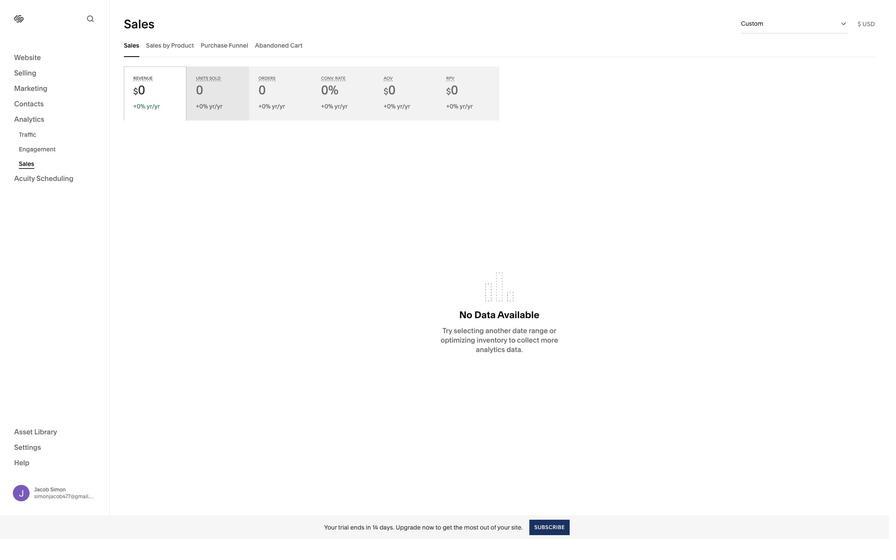 Task type: locate. For each thing, give the bounding box(es) containing it.
3 0% yr/yr from the left
[[387, 103, 410, 110]]

0 down units
[[196, 83, 203, 97]]

purchase funnel button
[[201, 33, 248, 57]]

0% down revenue
[[137, 103, 145, 110]]

2 0 from the left
[[196, 83, 203, 97]]

$ 0 down the aov
[[384, 83, 396, 97]]

4 0 from the left
[[389, 83, 396, 97]]

0% down "orders" on the left
[[262, 103, 271, 110]]

0% yr/yr down the aov
[[387, 103, 410, 110]]

$ down the aov
[[384, 87, 389, 97]]

2 yr/yr from the left
[[209, 103, 223, 110]]

aov
[[384, 76, 393, 81]]

$ down revenue
[[133, 87, 138, 97]]

2 0% yr/yr from the left
[[325, 103, 348, 110]]

$
[[858, 20, 862, 28], [133, 87, 138, 97], [384, 87, 389, 97], [446, 87, 451, 97]]

orders
[[259, 76, 276, 81]]

sales link
[[19, 157, 100, 171]]

1 horizontal spatial to
[[509, 336, 516, 344]]

rate
[[335, 76, 346, 81]]

0 down revenue
[[138, 83, 145, 97]]

to left get
[[436, 523, 441, 531]]

0 for aov
[[389, 83, 396, 97]]

sold
[[209, 76, 221, 81]]

sales inside button
[[146, 41, 161, 49]]

the
[[454, 523, 463, 531]]

0% down rpv
[[450, 103, 459, 110]]

1 yr/yr from the left
[[147, 103, 160, 110]]

$ usd
[[858, 20, 875, 28]]

most
[[464, 523, 479, 531]]

$ 0 down revenue
[[133, 83, 145, 97]]

available
[[498, 309, 540, 321]]

conv.
[[321, 76, 334, 81]]

1 vertical spatial to
[[436, 523, 441, 531]]

0% yr/yr down revenue
[[137, 103, 160, 110]]

simonjacob477@gmail.com
[[34, 493, 100, 500]]

acuity
[[14, 174, 35, 183]]

no
[[460, 309, 473, 321]]

0% yr/yr for rpv
[[450, 103, 473, 110]]

now
[[422, 523, 434, 531]]

3 0 from the left
[[259, 83, 266, 97]]

0 down the aov
[[389, 83, 396, 97]]

yr/yr
[[147, 103, 160, 110], [209, 103, 223, 110], [272, 103, 285, 110], [335, 103, 348, 110], [397, 103, 410, 110], [460, 103, 473, 110]]

yr/yr for aov
[[397, 103, 410, 110]]

by
[[163, 41, 170, 49]]

to inside try selecting another date range or optimizing inventory to collect more analytics data.
[[509, 336, 516, 344]]

0% down conv.
[[321, 83, 339, 97]]

sales button
[[124, 33, 139, 57]]

$ for revenue
[[133, 87, 138, 97]]

1 0 from the left
[[138, 83, 145, 97]]

yr/yr inside units sold 0 0% yr/yr
[[209, 103, 223, 110]]

$ 0 down rpv
[[446, 83, 458, 97]]

units
[[196, 76, 208, 81]]

4 0% yr/yr from the left
[[450, 103, 473, 110]]

abandoned
[[255, 41, 289, 49]]

purchase
[[201, 41, 228, 49]]

$ for aov
[[384, 87, 389, 97]]

0 down "orders" on the left
[[259, 83, 266, 97]]

1 horizontal spatial $ 0
[[384, 83, 396, 97]]

acuity scheduling link
[[14, 174, 95, 184]]

to for now
[[436, 523, 441, 531]]

0
[[138, 83, 145, 97], [196, 83, 203, 97], [259, 83, 266, 97], [389, 83, 396, 97], [451, 83, 458, 97]]

abandoned cart
[[255, 41, 303, 49]]

contacts link
[[14, 99, 95, 109]]

custom
[[741, 20, 764, 27]]

3 yr/yr from the left
[[272, 103, 285, 110]]

collect
[[517, 336, 540, 344]]

$ 0
[[133, 83, 145, 97], [384, 83, 396, 97], [446, 83, 458, 97]]

$ 0 for rpv
[[446, 83, 458, 97]]

0 down rpv
[[451, 83, 458, 97]]

1 $ 0 from the left
[[133, 83, 145, 97]]

0% yr/yr down rpv
[[450, 103, 473, 110]]

3 $ 0 from the left
[[446, 83, 458, 97]]

product
[[171, 41, 194, 49]]

to for inventory
[[509, 336, 516, 344]]

0% yr/yr for conv. rate
[[325, 103, 348, 110]]

sales
[[124, 17, 155, 31], [124, 41, 139, 49], [146, 41, 161, 49], [19, 160, 34, 168]]

get
[[443, 523, 452, 531]]

tab list containing sales
[[124, 33, 875, 57]]

revenue
[[133, 76, 153, 81]]

0% down units
[[199, 103, 208, 110]]

2 $ 0 from the left
[[384, 83, 396, 97]]

yr/yr for revenue
[[147, 103, 160, 110]]

your
[[324, 523, 337, 531]]

0 horizontal spatial $ 0
[[133, 83, 145, 97]]

ends
[[350, 523, 365, 531]]

or
[[550, 326, 557, 335]]

$ for rpv
[[446, 87, 451, 97]]

0% yr/yr down the conv. rate 0%
[[325, 103, 348, 110]]

analytics link
[[14, 115, 95, 125]]

yr/yr for conv. rate
[[335, 103, 348, 110]]

engagement link
[[19, 142, 100, 157]]

0% yr/yr
[[137, 103, 160, 110], [325, 103, 348, 110], [387, 103, 410, 110], [450, 103, 473, 110]]

0 vertical spatial to
[[509, 336, 516, 344]]

5 yr/yr from the left
[[397, 103, 410, 110]]

tab list
[[124, 33, 875, 57]]

4 yr/yr from the left
[[335, 103, 348, 110]]

$ down rpv
[[446, 87, 451, 97]]

1 0% yr/yr from the left
[[137, 103, 160, 110]]

cart
[[290, 41, 303, 49]]

units sold 0 0% yr/yr
[[196, 76, 223, 110]]

to up data.
[[509, 336, 516, 344]]

2 horizontal spatial $ 0
[[446, 83, 458, 97]]

purchase funnel
[[201, 41, 248, 49]]

selling
[[14, 69, 36, 77]]

library
[[34, 427, 57, 436]]

0% down the conv. rate 0%
[[325, 103, 333, 110]]

selling link
[[14, 68, 95, 78]]

settings
[[14, 443, 41, 451]]

asset library link
[[14, 427, 95, 437]]

5 0 from the left
[[451, 83, 458, 97]]

0 horizontal spatial to
[[436, 523, 441, 531]]

6 yr/yr from the left
[[460, 103, 473, 110]]

to
[[509, 336, 516, 344], [436, 523, 441, 531]]

website
[[14, 53, 41, 62]]

sales by product
[[146, 41, 194, 49]]

simon
[[50, 486, 66, 493]]

date
[[513, 326, 527, 335]]



Task type: describe. For each thing, give the bounding box(es) containing it.
traffic
[[19, 131, 36, 139]]

your trial ends in 14 days. upgrade now to get the most out of your site.
[[324, 523, 523, 531]]

0 for revenue
[[138, 83, 145, 97]]

out
[[480, 523, 489, 531]]

another
[[486, 326, 511, 335]]

orders 0 0% yr/yr
[[259, 76, 285, 110]]

$ 0 for aov
[[384, 83, 396, 97]]

0 inside orders 0 0% yr/yr
[[259, 83, 266, 97]]

try
[[443, 326, 452, 335]]

subscribe
[[535, 524, 565, 530]]

marketing link
[[14, 84, 95, 94]]

marketing
[[14, 84, 47, 93]]

subscribe button
[[530, 520, 570, 535]]

try selecting another date range or optimizing inventory to collect more analytics data.
[[441, 326, 558, 354]]

abandoned cart button
[[255, 33, 303, 57]]

scheduling
[[36, 174, 73, 183]]

0% yr/yr for aov
[[387, 103, 410, 110]]

help link
[[14, 458, 29, 467]]

funnel
[[229, 41, 248, 49]]

inventory
[[477, 336, 508, 344]]

selecting
[[454, 326, 484, 335]]

custom button
[[741, 14, 849, 33]]

website link
[[14, 53, 95, 63]]

more
[[541, 336, 558, 344]]

optimizing
[[441, 336, 475, 344]]

contacts
[[14, 100, 44, 108]]

acuity scheduling
[[14, 174, 73, 183]]

$ left usd
[[858, 20, 862, 28]]

of
[[491, 523, 496, 531]]

no data available
[[460, 309, 540, 321]]

0% down the aov
[[387, 103, 396, 110]]

14
[[373, 523, 378, 531]]

jacob
[[34, 486, 49, 493]]

asset library
[[14, 427, 57, 436]]

yr/yr for rpv
[[460, 103, 473, 110]]

site.
[[512, 523, 523, 531]]

your
[[498, 523, 510, 531]]

0 for rpv
[[451, 83, 458, 97]]

sales inside "link"
[[19, 160, 34, 168]]

rpv
[[446, 76, 455, 81]]

0% inside orders 0 0% yr/yr
[[262, 103, 271, 110]]

traffic link
[[19, 127, 100, 142]]

data.
[[507, 345, 523, 354]]

0% yr/yr for revenue
[[137, 103, 160, 110]]

usd
[[863, 20, 875, 28]]

$ 0 for revenue
[[133, 83, 145, 97]]

conv. rate 0%
[[321, 76, 346, 97]]

help
[[14, 458, 29, 467]]

jacob simon simonjacob477@gmail.com
[[34, 486, 100, 500]]

0% inside the conv. rate 0%
[[321, 83, 339, 97]]

days.
[[380, 523, 395, 531]]

0% inside units sold 0 0% yr/yr
[[199, 103, 208, 110]]

asset
[[14, 427, 33, 436]]

upgrade
[[396, 523, 421, 531]]

engagement
[[19, 145, 56, 153]]

yr/yr inside orders 0 0% yr/yr
[[272, 103, 285, 110]]

trial
[[338, 523, 349, 531]]

analytics
[[476, 345, 505, 354]]

0 inside units sold 0 0% yr/yr
[[196, 83, 203, 97]]

sales by product button
[[146, 33, 194, 57]]

settings link
[[14, 442, 95, 453]]

in
[[366, 523, 371, 531]]

analytics
[[14, 115, 44, 124]]

range
[[529, 326, 548, 335]]

data
[[475, 309, 496, 321]]



Task type: vqa. For each thing, say whether or not it's contained in the screenshot.
SEARCH inside Button
no



